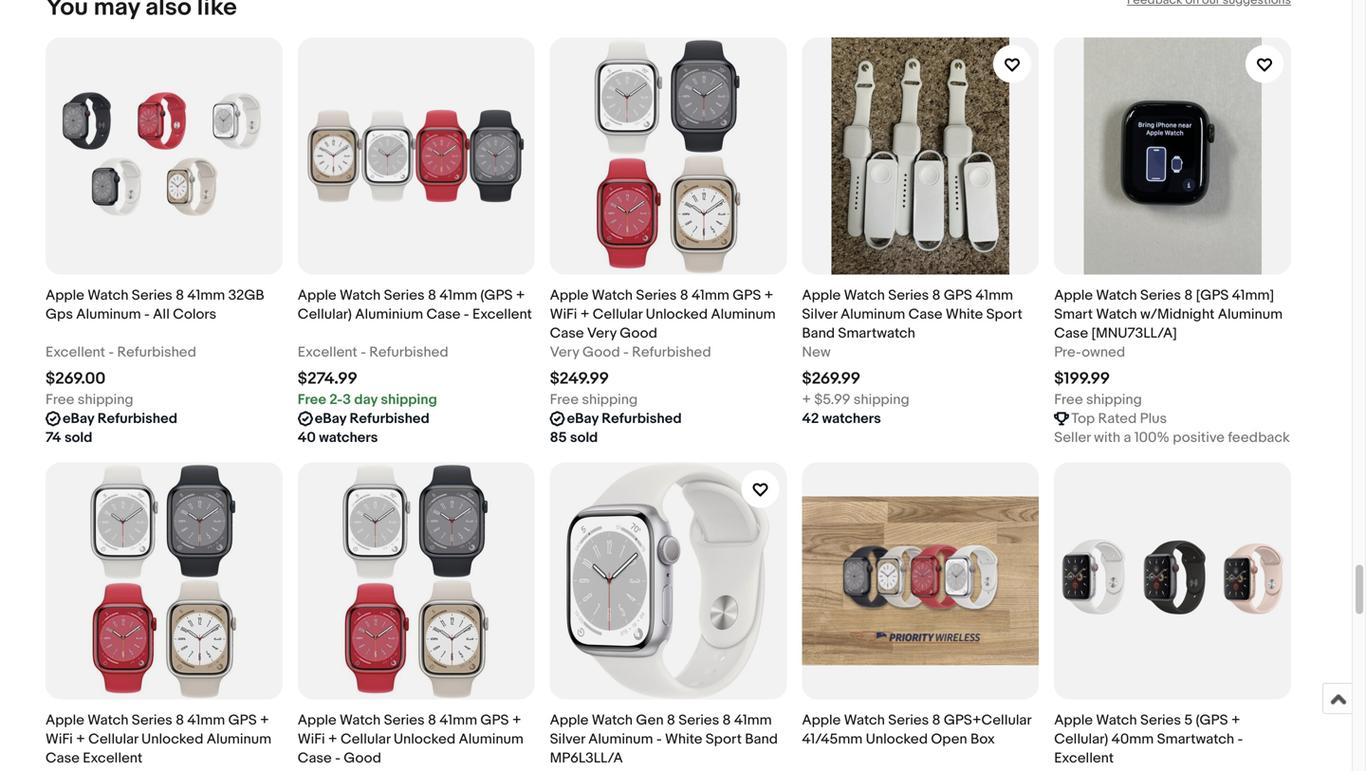 Task type: locate. For each thing, give the bounding box(es) containing it.
8 for apple watch series 8 gps 41mm silver aluminum case white sport band smartwatch new $269.99 + $5.99 shipping 42 watchers
[[932, 287, 941, 304]]

1 vertical spatial white
[[665, 731, 703, 748]]

apple for apple watch series 8 gps+cellular 41/45mm unlocked open box
[[802, 712, 841, 729]]

1 vertical spatial very
[[550, 344, 579, 361]]

apple for apple watch series 8 [gps 41mm] smart watch w/midnight aluminum case [mnu73ll/a] pre-owned $199.99 free shipping
[[1054, 287, 1093, 304]]

1 horizontal spatial ebay
[[315, 410, 347, 428]]

$269.99
[[802, 369, 861, 389]]

aluminum inside apple watch gen 8 series 8 41mm silver aluminum - white sport band mp6l3ll/a
[[588, 731, 653, 748]]

series inside apple watch series 8 41mm (gps + cellular) aluminium case - excellent
[[384, 287, 425, 304]]

free left 2-
[[298, 391, 326, 409]]

-
[[144, 306, 150, 323], [464, 306, 469, 323], [108, 344, 114, 361], [361, 344, 366, 361], [623, 344, 629, 361], [657, 731, 662, 748], [1238, 731, 1243, 748], [335, 750, 341, 767]]

white
[[946, 306, 983, 323], [665, 731, 703, 748]]

case inside apple watch series 8 41mm (gps + cellular) aluminium case - excellent
[[427, 306, 461, 323]]

list containing $269.00
[[46, 22, 1307, 771]]

1 free from the left
[[46, 391, 74, 409]]

eBay Refurbished text field
[[63, 409, 177, 428], [315, 409, 430, 428]]

watchers inside text field
[[319, 429, 378, 446]]

2 ebay refurbished text field from the left
[[315, 409, 430, 428]]

0 vertical spatial smartwatch
[[838, 325, 916, 342]]

smartwatch inside apple watch series 8 gps 41mm silver aluminum case white sport band smartwatch new $269.99 + $5.99 shipping 42 watchers
[[838, 325, 916, 342]]

0 vertical spatial (gps
[[481, 287, 513, 304]]

watchers inside apple watch series 8 gps 41mm silver aluminum case white sport band smartwatch new $269.99 + $5.99 shipping 42 watchers
[[822, 410, 881, 428]]

sold right 74 at left
[[64, 429, 92, 446]]

a
[[1124, 429, 1132, 446]]

series inside apple watch series 8 41mm gps + wifi + cellular unlocked aluminum case very good very good - refurbished $249.99 free shipping
[[636, 287, 677, 304]]

gps inside "apple watch series 8 41mm gps + wifi + cellular unlocked aluminum case excellent"
[[228, 712, 257, 729]]

ebay
[[63, 410, 94, 428], [315, 410, 347, 428], [567, 410, 599, 428]]

3 ebay refurbished from the left
[[567, 410, 682, 428]]

1 vertical spatial (gps
[[1196, 712, 1228, 729]]

$274.99 text field
[[298, 369, 358, 389]]

0 horizontal spatial band
[[745, 731, 778, 748]]

41mm inside "apple watch series 8 41mm gps + wifi + cellular unlocked aluminum case excellent"
[[187, 712, 225, 729]]

free shipping text field up top
[[1054, 391, 1142, 409]]

apple watch series 8 gps 41mm silver aluminum case white sport band smartwatch new $269.99 + $5.99 shipping 42 watchers
[[802, 287, 1023, 428]]

apple watch series 8 41mm 32gb gps aluminum - all colors
[[46, 287, 264, 323]]

unlocked for apple watch series 8 41mm gps + wifi + cellular unlocked aluminum case very good very good - refurbished $249.99 free shipping
[[646, 306, 708, 323]]

8
[[176, 287, 184, 304], [428, 287, 436, 304], [680, 287, 689, 304], [932, 287, 941, 304], [1185, 287, 1193, 304], [176, 712, 184, 729], [428, 712, 436, 729], [667, 712, 675, 729], [723, 712, 731, 729], [932, 712, 941, 729]]

unlocked inside the "apple watch series 8 41mm gps + wifi + cellular unlocked aluminum case - good"
[[394, 731, 456, 748]]

1 vertical spatial band
[[745, 731, 778, 748]]

very up very good - refurbished text box
[[587, 325, 617, 342]]

0 vertical spatial very
[[587, 325, 617, 342]]

watchers
[[822, 410, 881, 428], [319, 429, 378, 446]]

apple inside apple watch series 8 gps+cellular 41/45mm unlocked open box
[[802, 712, 841, 729]]

mp6l3ll/a
[[550, 750, 623, 767]]

gps for apple watch series 8 41mm gps + wifi + cellular unlocked aluminum case very good very good - refurbished $249.99 free shipping
[[733, 287, 761, 304]]

apple watch gen 8 series 8 41mm silver aluminum - white sport band mp6l3ll/a link
[[550, 463, 787, 771]]

watch inside apple watch series 8 41mm gps + wifi + cellular unlocked aluminum case very good very good - refurbished $249.99 free shipping
[[592, 287, 633, 304]]

cellular inside apple watch series 8 41mm gps + wifi + cellular unlocked aluminum case very good very good - refurbished $249.99 free shipping
[[593, 306, 643, 323]]

8 inside apple watch series 8 41mm (gps + cellular) aluminium case - excellent
[[428, 287, 436, 304]]

watch inside apple watch gen 8 series 8 41mm silver aluminum - white sport band mp6l3ll/a
[[592, 712, 633, 729]]

refurbished down all
[[117, 344, 196, 361]]

feedback
[[1228, 429, 1290, 446]]

good
[[620, 325, 658, 342], [583, 344, 620, 361], [344, 750, 381, 767]]

0 horizontal spatial cellular
[[88, 731, 138, 748]]

2 horizontal spatial wifi
[[550, 306, 577, 323]]

with
[[1094, 429, 1121, 446]]

free down $269.00 text box
[[46, 391, 74, 409]]

wifi
[[550, 306, 577, 323], [46, 731, 73, 748], [298, 731, 325, 748]]

sold for $269.00
[[64, 429, 92, 446]]

40
[[298, 429, 316, 446]]

1 horizontal spatial ebay refurbished text field
[[315, 409, 430, 428]]

8 inside "apple watch series 8 41mm gps + wifi + cellular unlocked aluminum case excellent"
[[176, 712, 184, 729]]

$269.99 text field
[[802, 369, 861, 389]]

excellent
[[473, 306, 532, 323], [46, 344, 105, 361], [298, 344, 357, 361], [83, 750, 143, 767], [1054, 750, 1114, 767]]

cellular) up excellent - refurbished text box
[[298, 306, 352, 323]]

rated
[[1098, 410, 1137, 428]]

8 for apple watch series 8 41mm 32gb gps aluminum - all colors
[[176, 287, 184, 304]]

1 horizontal spatial (gps
[[1196, 712, 1228, 729]]

41mm inside apple watch series 8 gps 41mm silver aluminum case white sport band smartwatch new $269.99 + $5.99 shipping 42 watchers
[[976, 287, 1013, 304]]

0 horizontal spatial ebay refurbished
[[63, 410, 177, 428]]

apple watch series 8 gps+cellular 41/45mm unlocked open box
[[802, 712, 1032, 748]]

series inside "apple watch series 8 41mm gps + wifi + cellular unlocked aluminum case excellent"
[[132, 712, 173, 729]]

0 horizontal spatial smartwatch
[[838, 325, 916, 342]]

2 horizontal spatial cellular
[[593, 306, 643, 323]]

ebay inside text box
[[567, 410, 599, 428]]

0 vertical spatial white
[[946, 306, 983, 323]]

cellular) left 40mm
[[1054, 731, 1109, 748]]

ebay refurbished for $274.99
[[315, 410, 430, 428]]

cellular inside the "apple watch series 8 41mm gps + wifi + cellular unlocked aluminum case - good"
[[341, 731, 390, 748]]

0 vertical spatial good
[[620, 325, 658, 342]]

wifi for apple watch series 8 41mm gps + wifi + cellular unlocked aluminum case excellent
[[46, 731, 73, 748]]

free
[[46, 391, 74, 409], [298, 391, 326, 409], [550, 391, 579, 409], [1054, 391, 1083, 409]]

apple inside apple watch series 8 gps 41mm silver aluminum case white sport band smartwatch new $269.99 + $5.99 shipping 42 watchers
[[802, 287, 841, 304]]

ebay refurbished text field for $274.99
[[315, 409, 430, 428]]

refurbished down aluminium
[[369, 344, 449, 361]]

free up top
[[1054, 391, 1083, 409]]

very up $249.99 text box
[[550, 344, 579, 361]]

1 vertical spatial silver
[[550, 731, 585, 748]]

pre-
[[1054, 344, 1082, 361]]

1 horizontal spatial sold
[[570, 429, 598, 446]]

cellular
[[593, 306, 643, 323], [88, 731, 138, 748], [341, 731, 390, 748]]

41mm for apple watch series 8 41mm gps + wifi + cellular unlocked aluminum case excellent
[[187, 712, 225, 729]]

0 vertical spatial sport
[[987, 306, 1023, 323]]

apple inside "apple watch series 8 41mm gps + wifi + cellular unlocked aluminum case excellent"
[[46, 712, 84, 729]]

0 horizontal spatial ebay refurbished text field
[[63, 409, 177, 428]]

apple inside apple watch gen 8 series 8 41mm silver aluminum - white sport band mp6l3ll/a
[[550, 712, 589, 729]]

smartwatch down '5'
[[1157, 731, 1235, 748]]

0 vertical spatial cellular)
[[298, 306, 352, 323]]

cellular for apple watch series 8 41mm gps + wifi + cellular unlocked aluminum case excellent
[[88, 731, 138, 748]]

watch inside "apple watch series 8 41mm gps + wifi + cellular unlocked aluminum case excellent"
[[88, 712, 129, 729]]

silver inside apple watch series 8 gps 41mm silver aluminum case white sport band smartwatch new $269.99 + $5.99 shipping 42 watchers
[[802, 306, 838, 323]]

ebay refurbished text field down excellent - refurbished $269.00 free shipping
[[63, 409, 177, 428]]

unlocked
[[646, 306, 708, 323], [141, 731, 203, 748], [394, 731, 456, 748], [866, 731, 928, 748]]

case
[[427, 306, 461, 323], [909, 306, 943, 323], [550, 325, 584, 342], [1054, 325, 1089, 342], [46, 750, 80, 767], [298, 750, 332, 767]]

excellent inside "apple watch series 8 41mm gps + wifi + cellular unlocked aluminum case excellent"
[[83, 750, 143, 767]]

74 sold
[[46, 429, 92, 446]]

ebay up 85 sold
[[567, 410, 599, 428]]

shipping
[[78, 391, 133, 409], [381, 391, 437, 409], [582, 391, 638, 409], [854, 391, 910, 409], [1086, 391, 1142, 409]]

shipping inside apple watch series 8 [gps 41mm] smart watch w/midnight aluminum case [mnu73ll/a] pre-owned $199.99 free shipping
[[1086, 391, 1142, 409]]

apple
[[46, 287, 84, 304], [298, 287, 337, 304], [550, 287, 589, 304], [802, 287, 841, 304], [1054, 287, 1093, 304], [46, 712, 84, 729], [298, 712, 337, 729], [550, 712, 589, 729], [802, 712, 841, 729], [1054, 712, 1093, 729]]

74
[[46, 429, 61, 446]]

excellent inside excellent - refurbished $269.00 free shipping
[[46, 344, 105, 361]]

3 shipping from the left
[[582, 391, 638, 409]]

40 watchers
[[298, 429, 378, 446]]

cellular)
[[298, 306, 352, 323], [1054, 731, 1109, 748]]

2 horizontal spatial ebay refurbished
[[567, 410, 682, 428]]

1 vertical spatial sport
[[706, 731, 742, 748]]

- inside the "apple watch series 8 41mm gps + wifi + cellular unlocked aluminum case - good"
[[335, 750, 341, 767]]

85 sold text field
[[550, 428, 598, 447]]

1 shipping from the left
[[78, 391, 133, 409]]

41mm
[[187, 287, 225, 304], [440, 287, 477, 304], [692, 287, 730, 304], [976, 287, 1013, 304], [187, 712, 225, 729], [440, 712, 477, 729], [734, 712, 772, 729]]

free shipping text field for $199.99
[[1054, 391, 1142, 409]]

silver
[[802, 306, 838, 323], [550, 731, 585, 748]]

1 ebay refurbished from the left
[[63, 410, 177, 428]]

series for apple watch series 8 gps 41mm silver aluminum case white sport band smartwatch new $269.99 + $5.99 shipping 42 watchers
[[888, 287, 929, 304]]

Free shipping text field
[[550, 391, 638, 409], [1054, 391, 1142, 409]]

unlocked for apple watch series 8 41mm gps + wifi + cellular unlocked aluminum case excellent
[[141, 731, 203, 748]]

0 horizontal spatial ebay
[[63, 410, 94, 428]]

+
[[516, 287, 525, 304], [764, 287, 774, 304], [580, 306, 590, 323], [802, 391, 811, 409], [260, 712, 269, 729], [512, 712, 521, 729], [1232, 712, 1241, 729], [76, 731, 85, 748], [328, 731, 337, 748]]

ebay refurbished down free shipping text field
[[63, 410, 177, 428]]

series inside the apple watch series 8 41mm 32gb gps aluminum - all colors
[[132, 287, 173, 304]]

series for apple watch series 8 [gps 41mm] smart watch w/midnight aluminum case [mnu73ll/a] pre-owned $199.99 free shipping
[[1141, 287, 1181, 304]]

shipping up rated
[[1086, 391, 1142, 409]]

refurbished
[[117, 344, 196, 361], [369, 344, 449, 361], [632, 344, 711, 361], [97, 410, 177, 428], [350, 410, 430, 428], [602, 410, 682, 428]]

unlocked inside apple watch series 8 41mm gps + wifi + cellular unlocked aluminum case very good very good - refurbished $249.99 free shipping
[[646, 306, 708, 323]]

shipping inside excellent - refurbished $269.00 free shipping
[[78, 391, 133, 409]]

ebay for $269.00
[[63, 410, 94, 428]]

refurbished up ebay refurbished text box
[[632, 344, 711, 361]]

apple inside the apple watch series 8 41mm 32gb gps aluminum - all colors
[[46, 287, 84, 304]]

watch for apple watch series 8 41mm (gps + cellular) aluminium case - excellent
[[340, 287, 381, 304]]

1 vertical spatial cellular)
[[1054, 731, 1109, 748]]

silver up new at right top
[[802, 306, 838, 323]]

1 ebay from the left
[[63, 410, 94, 428]]

excellent - refurbished $274.99 free 2-3 day shipping
[[298, 344, 449, 409]]

sport
[[987, 306, 1023, 323], [706, 731, 742, 748]]

0 vertical spatial watchers
[[822, 410, 881, 428]]

41mm inside apple watch series 8 41mm gps + wifi + cellular unlocked aluminum case very good very good - refurbished $249.99 free shipping
[[692, 287, 730, 304]]

watch inside apple watch series 8 gps+cellular 41/45mm unlocked open box
[[844, 712, 885, 729]]

0 horizontal spatial wifi
[[46, 731, 73, 748]]

apple inside apple watch series 8 41mm gps + wifi + cellular unlocked aluminum case very good very good - refurbished $249.99 free shipping
[[550, 287, 589, 304]]

apple watch series 8 41mm gps + wifi + cellular unlocked aluminum case - good link
[[298, 463, 535, 771]]

watch
[[88, 287, 129, 304], [340, 287, 381, 304], [592, 287, 633, 304], [844, 287, 885, 304], [1096, 287, 1137, 304], [1096, 306, 1137, 323], [88, 712, 129, 729], [340, 712, 381, 729], [592, 712, 633, 729], [844, 712, 885, 729], [1096, 712, 1137, 729]]

silver up mp6l3ll/a
[[550, 731, 585, 748]]

owned
[[1082, 344, 1126, 361]]

series inside apple watch series 5 (gps + cellular) 40mm smartwatch - excellent
[[1141, 712, 1181, 729]]

apple inside apple watch series 8 41mm (gps + cellular) aluminium case - excellent
[[298, 287, 337, 304]]

1 horizontal spatial band
[[802, 325, 835, 342]]

1 horizontal spatial very
[[587, 325, 617, 342]]

sold for $249.99
[[570, 429, 598, 446]]

ebay refurbished up 85 sold
[[567, 410, 682, 428]]

series inside the "apple watch series 8 41mm gps + wifi + cellular unlocked aluminum case - good"
[[384, 712, 425, 729]]

apple for apple watch series 8 gps 41mm silver aluminum case white sport band smartwatch new $269.99 + $5.99 shipping 42 watchers
[[802, 287, 841, 304]]

aluminium
[[355, 306, 423, 323]]

case inside apple watch series 8 gps 41mm silver aluminum case white sport band smartwatch new $269.99 + $5.99 shipping 42 watchers
[[909, 306, 943, 323]]

band
[[802, 325, 835, 342], [745, 731, 778, 748]]

series inside apple watch series 8 gps 41mm silver aluminum case white sport band smartwatch new $269.99 + $5.99 shipping 42 watchers
[[888, 287, 929, 304]]

5 shipping from the left
[[1086, 391, 1142, 409]]

2 ebay refurbished from the left
[[315, 410, 430, 428]]

gps+cellular
[[944, 712, 1032, 729]]

$269.00
[[46, 369, 106, 389]]

1 horizontal spatial silver
[[802, 306, 838, 323]]

wifi inside apple watch series 8 41mm gps + wifi + cellular unlocked aluminum case very good very good - refurbished $249.99 free shipping
[[550, 306, 577, 323]]

8 inside the apple watch series 8 41mm 32gb gps aluminum - all colors
[[176, 287, 184, 304]]

unlocked inside "apple watch series 8 41mm gps + wifi + cellular unlocked aluminum case excellent"
[[141, 731, 203, 748]]

case inside the "apple watch series 8 41mm gps + wifi + cellular unlocked aluminum case - good"
[[298, 750, 332, 767]]

case inside "apple watch series 8 41mm gps + wifi + cellular unlocked aluminum case excellent"
[[46, 750, 80, 767]]

0 horizontal spatial sold
[[64, 429, 92, 446]]

1 horizontal spatial cellular
[[341, 731, 390, 748]]

4 shipping from the left
[[854, 391, 910, 409]]

0 horizontal spatial (gps
[[481, 287, 513, 304]]

band left 41/45mm
[[745, 731, 778, 748]]

1 vertical spatial watchers
[[319, 429, 378, 446]]

gps
[[46, 306, 73, 323]]

8 inside apple watch series 8 [gps 41mm] smart watch w/midnight aluminum case [mnu73ll/a] pre-owned $199.99 free shipping
[[1185, 287, 1193, 304]]

apple for apple watch series 8 41mm gps + wifi + cellular unlocked aluminum case excellent
[[46, 712, 84, 729]]

1 horizontal spatial cellular)
[[1054, 731, 1109, 748]]

series for apple watch series 8 41mm gps + wifi + cellular unlocked aluminum case - good
[[384, 712, 425, 729]]

ebay refurbished text field for $269.00
[[63, 409, 177, 428]]

aluminum
[[76, 306, 141, 323], [711, 306, 776, 323], [841, 306, 906, 323], [1218, 306, 1283, 323], [207, 731, 271, 748], [459, 731, 524, 748], [588, 731, 653, 748]]

- inside excellent - refurbished $269.00 free shipping
[[108, 344, 114, 361]]

2 vertical spatial good
[[344, 750, 381, 767]]

apple watch series 8 41mm gps + wifi + cellular unlocked aluminum case - good
[[298, 712, 524, 767]]

1 horizontal spatial ebay refurbished
[[315, 410, 430, 428]]

1 horizontal spatial free shipping text field
[[1054, 391, 1142, 409]]

1 sold from the left
[[64, 429, 92, 446]]

41mm for apple watch series 8 41mm gps + wifi + cellular unlocked aluminum case - good
[[440, 712, 477, 729]]

$249.99 text field
[[550, 369, 609, 389]]

ebay down 2-
[[315, 410, 347, 428]]

8 inside the "apple watch series 8 41mm gps + wifi + cellular unlocked aluminum case - good"
[[428, 712, 436, 729]]

list
[[46, 22, 1307, 771]]

8 for apple watch series 8 41mm gps + wifi + cellular unlocked aluminum case - good
[[428, 712, 436, 729]]

series
[[132, 287, 173, 304], [384, 287, 425, 304], [636, 287, 677, 304], [888, 287, 929, 304], [1141, 287, 1181, 304], [132, 712, 173, 729], [384, 712, 425, 729], [679, 712, 719, 729], [888, 712, 929, 729], [1141, 712, 1181, 729]]

0 vertical spatial silver
[[802, 306, 838, 323]]

2 free shipping text field from the left
[[1054, 391, 1142, 409]]

series inside apple watch series 8 [gps 41mm] smart watch w/midnight aluminum case [mnu73ll/a] pre-owned $199.99 free shipping
[[1141, 287, 1181, 304]]

1 horizontal spatial smartwatch
[[1157, 731, 1235, 748]]

smartwatch
[[838, 325, 916, 342], [1157, 731, 1235, 748]]

41mm inside the "apple watch series 8 41mm gps + wifi + cellular unlocked aluminum case - good"
[[440, 712, 477, 729]]

plus
[[1140, 410, 1167, 428]]

New text field
[[802, 343, 831, 362]]

2 sold from the left
[[570, 429, 598, 446]]

8 for apple watch series 8 41mm gps + wifi + cellular unlocked aluminum case excellent
[[176, 712, 184, 729]]

very
[[587, 325, 617, 342], [550, 344, 579, 361]]

0 horizontal spatial very
[[550, 344, 579, 361]]

watch inside the apple watch series 8 41mm 32gb gps aluminum - all colors
[[88, 287, 129, 304]]

2 horizontal spatial ebay
[[567, 410, 599, 428]]

apple watch series 8 41mm gps + wifi + cellular unlocked aluminum case excellent
[[46, 712, 271, 767]]

1 vertical spatial smartwatch
[[1157, 731, 1235, 748]]

watchers down 3
[[319, 429, 378, 446]]

0 horizontal spatial cellular)
[[298, 306, 352, 323]]

ebay up 74 sold text box
[[63, 410, 94, 428]]

1 horizontal spatial white
[[946, 306, 983, 323]]

gps inside apple watch series 8 41mm gps + wifi + cellular unlocked aluminum case very good very good - refurbished $249.99 free shipping
[[733, 287, 761, 304]]

shipping down the $269.00 on the left
[[78, 391, 133, 409]]

band up new at right top
[[802, 325, 835, 342]]

3 ebay from the left
[[567, 410, 599, 428]]

41mm for apple watch series 8 41mm (gps + cellular) aluminium case - excellent
[[440, 287, 477, 304]]

1 horizontal spatial watchers
[[822, 410, 881, 428]]

1 free shipping text field from the left
[[550, 391, 638, 409]]

shipping right day
[[381, 391, 437, 409]]

3 free from the left
[[550, 391, 579, 409]]

unlocked for apple watch series 8 41mm gps + wifi + cellular unlocked aluminum case - good
[[394, 731, 456, 748]]

watchers down + $5.99 shipping text box
[[822, 410, 881, 428]]

gps
[[733, 287, 761, 304], [944, 287, 973, 304], [228, 712, 257, 729], [481, 712, 509, 729]]

seller with a 100% positive feedback
[[1054, 429, 1290, 446]]

4 free from the left
[[1054, 391, 1083, 409]]

all
[[153, 306, 170, 323]]

watch for apple watch series 5 (gps + cellular) 40mm smartwatch - excellent
[[1096, 712, 1137, 729]]

0 horizontal spatial sport
[[706, 731, 742, 748]]

series for apple watch series 8 41mm (gps + cellular) aluminium case - excellent
[[384, 287, 425, 304]]

watch for apple watch series 8 41mm 32gb gps aluminum - all colors
[[88, 287, 129, 304]]

0 horizontal spatial free shipping text field
[[550, 391, 638, 409]]

0 horizontal spatial white
[[665, 731, 703, 748]]

8 inside apple watch series 8 gps+cellular 41/45mm unlocked open box
[[932, 712, 941, 729]]

2 shipping from the left
[[381, 391, 437, 409]]

free shipping text field down $249.99 text box
[[550, 391, 638, 409]]

good inside the "apple watch series 8 41mm gps + wifi + cellular unlocked aluminum case - good"
[[344, 750, 381, 767]]

shipping up 42 watchers text box
[[854, 391, 910, 409]]

41mm inside the apple watch series 8 41mm 32gb gps aluminum - all colors
[[187, 287, 225, 304]]

gps inside apple watch series 8 gps 41mm silver aluminum case white sport band smartwatch new $269.99 + $5.99 shipping 42 watchers
[[944, 287, 973, 304]]

sold right '85'
[[570, 429, 598, 446]]

free down the $249.99
[[550, 391, 579, 409]]

0 vertical spatial band
[[802, 325, 835, 342]]

apple inside the "apple watch series 8 41mm gps + wifi + cellular unlocked aluminum case - good"
[[298, 712, 337, 729]]

free inside excellent - refurbished $269.00 free shipping
[[46, 391, 74, 409]]

apple watch series 8 [gps 41mm] smart watch w/midnight aluminum case [mnu73ll/a] pre-owned $199.99 free shipping
[[1054, 287, 1283, 409]]

ebay refurbished
[[63, 410, 177, 428], [315, 410, 430, 428], [567, 410, 682, 428]]

refurbished down very good - refurbished text box
[[602, 410, 682, 428]]

smartwatch up $269.99
[[838, 325, 916, 342]]

sold
[[64, 429, 92, 446], [570, 429, 598, 446]]

apple for apple watch series 8 41mm gps + wifi + cellular unlocked aluminum case very good very good - refurbished $249.99 free shipping
[[550, 287, 589, 304]]

gps inside the "apple watch series 8 41mm gps + wifi + cellular unlocked aluminum case - good"
[[481, 712, 509, 729]]

watch inside apple watch series 8 gps 41mm silver aluminum case white sport band smartwatch new $269.99 + $5.99 shipping 42 watchers
[[844, 287, 885, 304]]

watch inside apple watch series 8 41mm (gps + cellular) aluminium case - excellent
[[340, 287, 381, 304]]

Top Rated Plus text field
[[1072, 409, 1167, 428]]

0 horizontal spatial silver
[[550, 731, 585, 748]]

ebay for $274.99
[[315, 410, 347, 428]]

1 horizontal spatial sport
[[987, 306, 1023, 323]]

2 ebay from the left
[[315, 410, 347, 428]]

1 horizontal spatial wifi
[[298, 731, 325, 748]]

watch inside the "apple watch series 8 41mm gps + wifi + cellular unlocked aluminum case - good"
[[340, 712, 381, 729]]

shipping up ebay refurbished text box
[[582, 391, 638, 409]]

1 ebay refurbished text field from the left
[[63, 409, 177, 428]]

+ $5.99 shipping text field
[[802, 391, 910, 409]]

ebay refurbished text field down day
[[315, 409, 430, 428]]

1 vertical spatial good
[[583, 344, 620, 361]]

0 horizontal spatial watchers
[[319, 429, 378, 446]]

shipping inside excellent - refurbished $274.99 free 2-3 day shipping
[[381, 391, 437, 409]]

ebay refurbished down free 2-3 day shipping text field
[[315, 410, 430, 428]]

2 free from the left
[[298, 391, 326, 409]]

(gps
[[481, 287, 513, 304], [1196, 712, 1228, 729]]

41mm]
[[1232, 287, 1275, 304]]

8 inside apple watch series 8 gps 41mm silver aluminum case white sport band smartwatch new $269.99 + $5.99 shipping 42 watchers
[[932, 287, 941, 304]]



Task type: vqa. For each thing, say whether or not it's contained in the screenshot.


Task type: describe. For each thing, give the bounding box(es) containing it.
ebay for $249.99
[[567, 410, 599, 428]]

unlocked inside apple watch series 8 gps+cellular 41/45mm unlocked open box
[[866, 731, 928, 748]]

positive
[[1173, 429, 1225, 446]]

series inside apple watch gen 8 series 8 41mm silver aluminum - white sport band mp6l3ll/a
[[679, 712, 719, 729]]

refurbished down excellent - refurbished $269.00 free shipping
[[97, 410, 177, 428]]

shipping inside apple watch series 8 gps 41mm silver aluminum case white sport band smartwatch new $269.99 + $5.99 shipping 42 watchers
[[854, 391, 910, 409]]

watch for apple watch series 8 41mm gps + wifi + cellular unlocked aluminum case - good
[[340, 712, 381, 729]]

40mm
[[1112, 731, 1154, 748]]

Excellent - Refurbished text field
[[46, 343, 196, 362]]

cellular for apple watch series 8 41mm gps + wifi + cellular unlocked aluminum case - good
[[341, 731, 390, 748]]

cellular) inside apple watch series 5 (gps + cellular) 40mm smartwatch - excellent
[[1054, 731, 1109, 748]]

day
[[354, 391, 378, 409]]

smartwatch inside apple watch series 5 (gps + cellular) 40mm smartwatch - excellent
[[1157, 731, 1235, 748]]

42
[[802, 410, 819, 428]]

good for apple watch series 8 41mm gps + wifi + cellular unlocked aluminum case very good very good - refurbished $249.99 free shipping
[[620, 325, 658, 342]]

free shipping text field for $249.99
[[550, 391, 638, 409]]

watch for apple watch series 8 gps 41mm silver aluminum case white sport band smartwatch new $269.99 + $5.99 shipping 42 watchers
[[844, 287, 885, 304]]

[mnu73ll/a]
[[1092, 325, 1177, 342]]

top rated plus
[[1072, 410, 1167, 428]]

- inside apple watch gen 8 series 8 41mm silver aluminum - white sport band mp6l3ll/a
[[657, 731, 662, 748]]

top
[[1072, 410, 1095, 428]]

aluminum inside apple watch series 8 [gps 41mm] smart watch w/midnight aluminum case [mnu73ll/a] pre-owned $199.99 free shipping
[[1218, 306, 1283, 323]]

(gps inside apple watch series 8 41mm (gps + cellular) aluminium case - excellent
[[481, 287, 513, 304]]

41/45mm
[[802, 731, 863, 748]]

32gb
[[228, 287, 264, 304]]

2-
[[330, 391, 343, 409]]

8 for apple watch series 8 [gps 41mm] smart watch w/midnight aluminum case [mnu73ll/a] pre-owned $199.99 free shipping
[[1185, 287, 1193, 304]]

apple watch gen 8 series 8 41mm silver aluminum - white sport band mp6l3ll/a
[[550, 712, 778, 767]]

apple watch series 8 41mm gps + wifi + cellular unlocked aluminum case excellent link
[[46, 463, 283, 771]]

band inside apple watch series 8 gps 41mm silver aluminum case white sport band smartwatch new $269.99 + $5.99 shipping 42 watchers
[[802, 325, 835, 342]]

Excellent - Refurbished text field
[[298, 343, 449, 362]]

case inside apple watch series 8 41mm gps + wifi + cellular unlocked aluminum case very good very good - refurbished $249.99 free shipping
[[550, 325, 584, 342]]

apple for apple watch series 8 41mm (gps + cellular) aluminium case - excellent
[[298, 287, 337, 304]]

- inside the apple watch series 8 41mm 32gb gps aluminum - all colors
[[144, 306, 150, 323]]

85
[[550, 429, 567, 446]]

wifi for apple watch series 8 41mm gps + wifi + cellular unlocked aluminum case - good
[[298, 731, 325, 748]]

cellular) inside apple watch series 8 41mm (gps + cellular) aluminium case - excellent
[[298, 306, 352, 323]]

40 watchers text field
[[298, 428, 378, 447]]

cellular for apple watch series 8 41mm gps + wifi + cellular unlocked aluminum case very good very good - refurbished $249.99 free shipping
[[593, 306, 643, 323]]

8 for apple watch series 8 41mm gps + wifi + cellular unlocked aluminum case very good very good - refurbished $249.99 free shipping
[[680, 287, 689, 304]]

white inside apple watch series 8 gps 41mm silver aluminum case white sport band smartwatch new $269.99 + $5.99 shipping 42 watchers
[[946, 306, 983, 323]]

apple for apple watch series 8 41mm 32gb gps aluminum - all colors
[[46, 287, 84, 304]]

watch for apple watch gen 8 series 8 41mm silver aluminum - white sport band mp6l3ll/a
[[592, 712, 633, 729]]

aluminum inside the "apple watch series 8 41mm gps + wifi + cellular unlocked aluminum case - good"
[[459, 731, 524, 748]]

sport inside apple watch gen 8 series 8 41mm silver aluminum - white sport band mp6l3ll/a
[[706, 731, 742, 748]]

free inside apple watch series 8 [gps 41mm] smart watch w/midnight aluminum case [mnu73ll/a] pre-owned $199.99 free shipping
[[1054, 391, 1083, 409]]

3
[[343, 391, 351, 409]]

wifi for apple watch series 8 41mm gps + wifi + cellular unlocked aluminum case very good very good - refurbished $249.99 free shipping
[[550, 306, 577, 323]]

case inside apple watch series 8 [gps 41mm] smart watch w/midnight aluminum case [mnu73ll/a] pre-owned $199.99 free shipping
[[1054, 325, 1089, 342]]

seller
[[1054, 429, 1091, 446]]

apple watch series 5 (gps + cellular) 40mm smartwatch - excellent
[[1054, 712, 1243, 767]]

8 for apple watch series 8 41mm (gps + cellular) aluminium case - excellent
[[428, 287, 436, 304]]

refurbished inside ebay refurbished text box
[[602, 410, 682, 428]]

$5.99
[[815, 391, 851, 409]]

colors
[[173, 306, 216, 323]]

+ inside apple watch series 8 gps 41mm silver aluminum case white sport band smartwatch new $269.99 + $5.99 shipping 42 watchers
[[802, 391, 811, 409]]

42 watchers text field
[[802, 409, 881, 428]]

refurbished inside excellent - refurbished $274.99 free 2-3 day shipping
[[369, 344, 449, 361]]

$249.99
[[550, 369, 609, 389]]

ebay refurbished for $249.99
[[567, 410, 682, 428]]

- inside excellent - refurbished $274.99 free 2-3 day shipping
[[361, 344, 366, 361]]

apple for apple watch series 5 (gps + cellular) 40mm smartwatch - excellent
[[1054, 712, 1093, 729]]

apple watch series 5 (gps + cellular) 40mm smartwatch - excellent link
[[1054, 463, 1291, 771]]

apple watch series 8 gps+cellular 41/45mm unlocked open box link
[[802, 463, 1039, 771]]

Free shipping text field
[[46, 391, 133, 409]]

$199.99
[[1054, 369, 1110, 389]]

watch for apple watch series 8 41mm gps + wifi + cellular unlocked aluminum case very good very good - refurbished $249.99 free shipping
[[592, 287, 633, 304]]

41mm for apple watch series 8 41mm 32gb gps aluminum - all colors
[[187, 287, 225, 304]]

$269.00 text field
[[46, 369, 106, 389]]

silver inside apple watch gen 8 series 8 41mm silver aluminum - white sport band mp6l3ll/a
[[550, 731, 585, 748]]

Seller with a 100% positive feedback text field
[[1054, 428, 1290, 447]]

series for apple watch series 5 (gps + cellular) 40mm smartwatch - excellent
[[1141, 712, 1181, 729]]

watch for apple watch series 8 gps+cellular 41/45mm unlocked open box
[[844, 712, 885, 729]]

41mm for apple watch series 8 41mm gps + wifi + cellular unlocked aluminum case very good very good - refurbished $249.99 free shipping
[[692, 287, 730, 304]]

Pre-owned text field
[[1054, 343, 1126, 362]]

excellent inside apple watch series 8 41mm (gps + cellular) aluminium case - excellent
[[473, 306, 532, 323]]

+ inside apple watch series 8 41mm (gps + cellular) aluminium case - excellent
[[516, 287, 525, 304]]

series for apple watch series 8 gps+cellular 41/45mm unlocked open box
[[888, 712, 929, 729]]

Very Good - Refurbished text field
[[550, 343, 711, 362]]

refurbished inside excellent - refurbished $269.00 free shipping
[[117, 344, 196, 361]]

aluminum inside "apple watch series 8 41mm gps + wifi + cellular unlocked aluminum case excellent"
[[207, 731, 271, 748]]

apple for apple watch gen 8 series 8 41mm silver aluminum - white sport band mp6l3ll/a
[[550, 712, 589, 729]]

85 sold
[[550, 429, 598, 446]]

$274.99
[[298, 369, 358, 389]]

- inside apple watch series 8 41mm (gps + cellular) aluminium case - excellent
[[464, 306, 469, 323]]

watch for apple watch series 8 [gps 41mm] smart watch w/midnight aluminum case [mnu73ll/a] pre-owned $199.99 free shipping
[[1096, 287, 1137, 304]]

band inside apple watch gen 8 series 8 41mm silver aluminum - white sport band mp6l3ll/a
[[745, 731, 778, 748]]

open
[[931, 731, 968, 748]]

refurbished down free 2-3 day shipping text field
[[350, 410, 430, 428]]

[gps
[[1196, 287, 1229, 304]]

8 for apple watch series 8 gps+cellular 41/45mm unlocked open box
[[932, 712, 941, 729]]

74 sold text field
[[46, 428, 92, 447]]

series for apple watch series 8 41mm 32gb gps aluminum - all colors
[[132, 287, 173, 304]]

8 for apple watch gen 8 series 8 41mm silver aluminum - white sport band mp6l3ll/a
[[667, 712, 675, 729]]

apple watch series 8 41mm (gps + cellular) aluminium case - excellent
[[298, 287, 532, 323]]

free inside excellent - refurbished $274.99 free 2-3 day shipping
[[298, 391, 326, 409]]

series for apple watch series 8 41mm gps + wifi + cellular unlocked aluminum case excellent
[[132, 712, 173, 729]]

sport inside apple watch series 8 gps 41mm silver aluminum case white sport band smartwatch new $269.99 + $5.99 shipping 42 watchers
[[987, 306, 1023, 323]]

eBay Refurbished text field
[[567, 409, 682, 428]]

41mm inside apple watch gen 8 series 8 41mm silver aluminum - white sport band mp6l3ll/a
[[734, 712, 772, 729]]

(gps inside apple watch series 5 (gps + cellular) 40mm smartwatch - excellent
[[1196, 712, 1228, 729]]

apple watch series 8 41mm gps + wifi + cellular unlocked aluminum case very good very good - refurbished $249.99 free shipping
[[550, 287, 776, 409]]

- inside apple watch series 5 (gps + cellular) 40mm smartwatch - excellent
[[1238, 731, 1243, 748]]

5
[[1185, 712, 1193, 729]]

new
[[802, 344, 831, 361]]

white inside apple watch gen 8 series 8 41mm silver aluminum - white sport band mp6l3ll/a
[[665, 731, 703, 748]]

- inside apple watch series 8 41mm gps + wifi + cellular unlocked aluminum case very good very good - refurbished $249.99 free shipping
[[623, 344, 629, 361]]

excellent - refurbished $269.00 free shipping
[[46, 344, 196, 409]]

aluminum inside the apple watch series 8 41mm 32gb gps aluminum - all colors
[[76, 306, 141, 323]]

watch for apple watch series 8 41mm gps + wifi + cellular unlocked aluminum case excellent
[[88, 712, 129, 729]]

100%
[[1135, 429, 1170, 446]]

gps for apple watch series 8 41mm gps + wifi + cellular unlocked aluminum case excellent
[[228, 712, 257, 729]]

aluminum inside apple watch series 8 gps 41mm silver aluminum case white sport band smartwatch new $269.99 + $5.99 shipping 42 watchers
[[841, 306, 906, 323]]

gps for apple watch series 8 41mm gps + wifi + cellular unlocked aluminum case - good
[[481, 712, 509, 729]]

gen
[[636, 712, 664, 729]]

excellent inside apple watch series 5 (gps + cellular) 40mm smartwatch - excellent
[[1054, 750, 1114, 767]]

ebay refurbished for $269.00
[[63, 410, 177, 428]]

$199.99 text field
[[1054, 369, 1110, 389]]

smart
[[1054, 306, 1093, 323]]

box
[[971, 731, 995, 748]]

Free 2-3 day shipping text field
[[298, 391, 437, 409]]

free inside apple watch series 8 41mm gps + wifi + cellular unlocked aluminum case very good very good - refurbished $249.99 free shipping
[[550, 391, 579, 409]]

refurbished inside apple watch series 8 41mm gps + wifi + cellular unlocked aluminum case very good very good - refurbished $249.99 free shipping
[[632, 344, 711, 361]]

series for apple watch series 8 41mm gps + wifi + cellular unlocked aluminum case very good very good - refurbished $249.99 free shipping
[[636, 287, 677, 304]]

shipping inside apple watch series 8 41mm gps + wifi + cellular unlocked aluminum case very good very good - refurbished $249.99 free shipping
[[582, 391, 638, 409]]

aluminum inside apple watch series 8 41mm gps + wifi + cellular unlocked aluminum case very good very good - refurbished $249.99 free shipping
[[711, 306, 776, 323]]

w/midnight
[[1141, 306, 1215, 323]]

apple for apple watch series 8 41mm gps + wifi + cellular unlocked aluminum case - good
[[298, 712, 337, 729]]

excellent inside excellent - refurbished $274.99 free 2-3 day shipping
[[298, 344, 357, 361]]

good for apple watch series 8 41mm gps + wifi + cellular unlocked aluminum case - good
[[344, 750, 381, 767]]

+ inside apple watch series 5 (gps + cellular) 40mm smartwatch - excellent
[[1232, 712, 1241, 729]]



